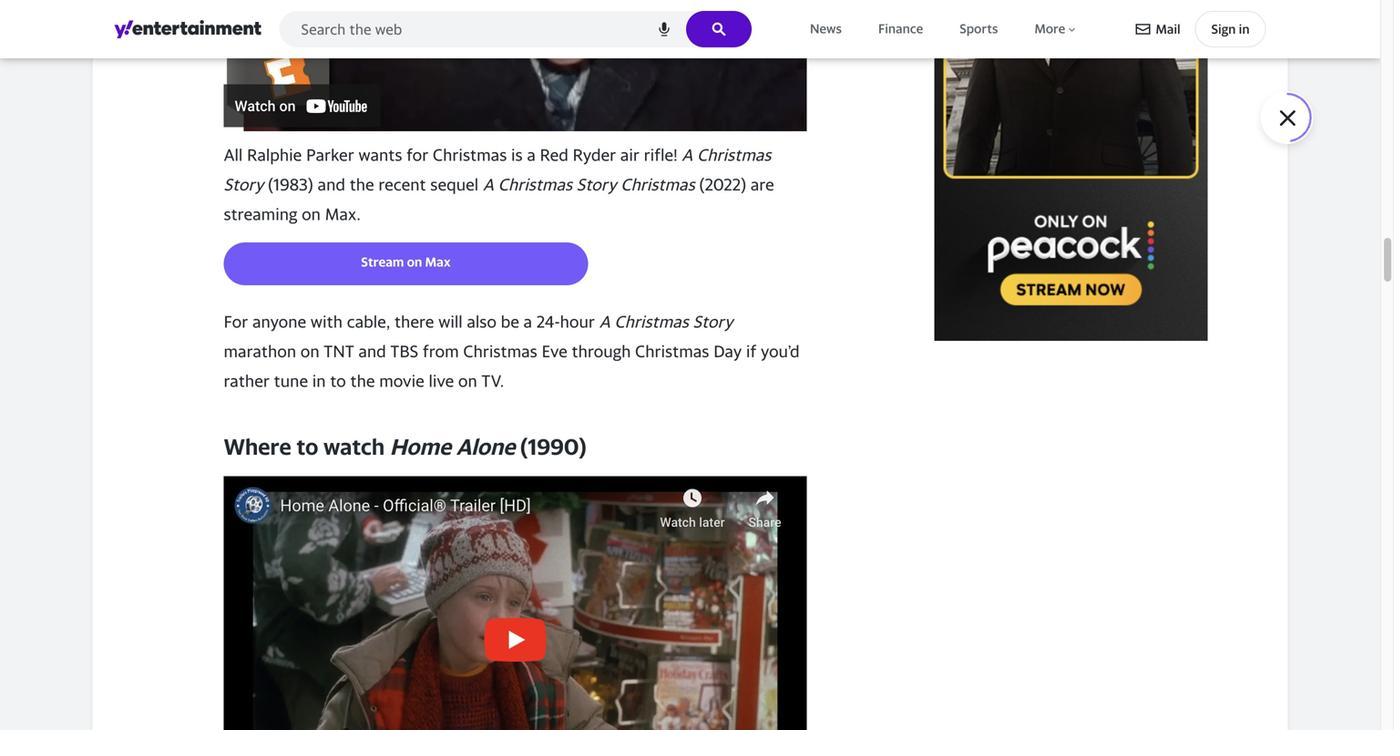 Task type: describe. For each thing, give the bounding box(es) containing it.
eve
[[542, 341, 568, 361]]

all
[[224, 145, 243, 165]]

christmas up the 'through'
[[615, 312, 689, 332]]

on left tv.
[[458, 371, 477, 391]]

rather
[[224, 371, 270, 391]]

christmas up tv.
[[463, 341, 538, 361]]

0 vertical spatial a
[[527, 145, 536, 165]]

be
[[501, 312, 520, 332]]

24-
[[537, 312, 560, 332]]

0 horizontal spatial and
[[318, 175, 345, 194]]

(1983) and the recent sequel a christmas story christmas
[[264, 175, 700, 194]]

toolbar containing mail
[[1136, 11, 1267, 47]]

there
[[395, 312, 434, 332]]

stream
[[361, 254, 404, 269]]

on left tnt
[[301, 341, 320, 361]]

recent
[[379, 175, 426, 194]]

ryder
[[573, 145, 616, 165]]

Search query text field
[[279, 11, 752, 47]]

sequel
[[431, 175, 479, 194]]

tune
[[274, 371, 308, 391]]

to inside marathon on tnt and tbs from christmas eve through christmas day if you'd rather tune in to the movie live on tv.
[[330, 371, 346, 391]]

advertisement region
[[935, 0, 1208, 341]]

news link
[[807, 17, 846, 41]]

will
[[439, 312, 463, 332]]

1 horizontal spatial a
[[599, 312, 611, 332]]

christmas up (1983) and the recent sequel a christmas story christmas
[[433, 145, 507, 165]]

(1990)
[[520, 433, 587, 460]]

home
[[390, 433, 451, 460]]

(2022)
[[700, 175, 747, 194]]

movie
[[379, 371, 425, 391]]

live
[[429, 371, 454, 391]]

0 horizontal spatial a
[[483, 175, 494, 194]]

day
[[714, 341, 742, 361]]

alone
[[456, 433, 515, 460]]

sports
[[960, 21, 999, 36]]

you'd
[[761, 341, 800, 361]]

0 vertical spatial the
[[350, 175, 374, 194]]

christmas down is
[[498, 175, 573, 194]]

a inside "a christmas story"
[[682, 145, 693, 165]]

max
[[425, 254, 451, 269]]

wants
[[359, 145, 402, 165]]

0 vertical spatial in
[[1239, 21, 1250, 36]]

tbs
[[391, 341, 419, 361]]

for
[[224, 312, 248, 332]]

through
[[572, 341, 631, 361]]

sign in link
[[1196, 11, 1267, 47]]

christmas down 'rifle!'
[[621, 175, 695, 194]]

mail link
[[1136, 13, 1181, 46]]

a christmas story
[[224, 145, 772, 194]]

for
[[407, 145, 429, 165]]

streaming
[[224, 204, 298, 224]]

max.
[[325, 204, 361, 224]]

on inside (2022) are streaming on max.
[[302, 204, 321, 224]]

ralphie
[[247, 145, 302, 165]]

search image
[[712, 22, 726, 36]]



Task type: locate. For each thing, give the bounding box(es) containing it.
hour
[[560, 312, 595, 332]]

if
[[746, 341, 757, 361]]

1 vertical spatial and
[[359, 341, 386, 361]]

story down the all
[[224, 175, 264, 194]]

where to watch home alone (1990)
[[224, 433, 587, 460]]

for anyone with cable, there will also be a 24-hour a christmas story
[[224, 312, 733, 332]]

on left max.
[[302, 204, 321, 224]]

watch
[[324, 433, 385, 460]]

christmas
[[433, 145, 507, 165], [697, 145, 772, 165], [498, 175, 573, 194], [621, 175, 695, 194], [615, 312, 689, 332], [463, 341, 538, 361], [635, 341, 710, 361]]

from
[[423, 341, 459, 361]]

0 vertical spatial and
[[318, 175, 345, 194]]

in right the tune
[[312, 371, 326, 391]]

on left max on the left of the page
[[407, 254, 422, 269]]

1 horizontal spatial in
[[1239, 21, 1250, 36]]

mail
[[1156, 21, 1181, 36]]

and
[[318, 175, 345, 194], [359, 341, 386, 361]]

are
[[751, 175, 775, 194]]

a right be
[[524, 312, 532, 332]]

0 vertical spatial to
[[330, 371, 346, 391]]

a right is
[[527, 145, 536, 165]]

a
[[682, 145, 693, 165], [483, 175, 494, 194], [599, 312, 611, 332]]

2 vertical spatial a
[[599, 312, 611, 332]]

the down wants
[[350, 175, 374, 194]]

0 horizontal spatial story
[[224, 175, 264, 194]]

and down cable,
[[359, 341, 386, 361]]

marathon
[[224, 341, 296, 361]]

(2022) are streaming on max.
[[224, 175, 775, 224]]

a
[[527, 145, 536, 165], [524, 312, 532, 332]]

to down tnt
[[330, 371, 346, 391]]

and down parker
[[318, 175, 345, 194]]

with
[[311, 312, 343, 332]]

parker
[[306, 145, 354, 165]]

more
[[1035, 21, 1066, 36]]

the down tnt
[[350, 371, 375, 391]]

to
[[330, 371, 346, 391], [297, 433, 319, 460]]

2 horizontal spatial a
[[682, 145, 693, 165]]

a right 'rifle!'
[[682, 145, 693, 165]]

sports link
[[956, 17, 1002, 41]]

in inside marathon on tnt and tbs from christmas eve through christmas day if you'd rather tune in to the movie live on tv.
[[312, 371, 326, 391]]

tv.
[[482, 371, 504, 391]]

christmas up (2022)
[[697, 145, 772, 165]]

sign
[[1212, 21, 1236, 36]]

0 horizontal spatial to
[[297, 433, 319, 460]]

toolbar
[[1136, 11, 1267, 47]]

a right sequel
[[483, 175, 494, 194]]

story
[[224, 175, 264, 194], [577, 175, 617, 194], [693, 312, 733, 332]]

more button
[[1031, 17, 1081, 41]]

1 vertical spatial a
[[483, 175, 494, 194]]

1 horizontal spatial and
[[359, 341, 386, 361]]

in right "sign"
[[1239, 21, 1250, 36]]

to left watch
[[297, 433, 319, 460]]

stream on max
[[361, 254, 451, 269]]

1 vertical spatial the
[[350, 371, 375, 391]]

1 vertical spatial a
[[524, 312, 532, 332]]

air
[[621, 145, 640, 165]]

1 horizontal spatial to
[[330, 371, 346, 391]]

the inside marathon on tnt and tbs from christmas eve through christmas day if you'd rather tune in to the movie live on tv.
[[350, 371, 375, 391]]

also
[[467, 312, 497, 332]]

story up day
[[693, 312, 733, 332]]

0 vertical spatial a
[[682, 145, 693, 165]]

in
[[1239, 21, 1250, 36], [312, 371, 326, 391]]

story down the 'ryder' on the left
[[577, 175, 617, 194]]

finance
[[879, 21, 924, 36]]

0 horizontal spatial in
[[312, 371, 326, 391]]

1 vertical spatial to
[[297, 433, 319, 460]]

on
[[302, 204, 321, 224], [407, 254, 422, 269], [301, 341, 320, 361], [458, 371, 477, 391]]

rifle!
[[644, 145, 678, 165]]

marathon on tnt and tbs from christmas eve through christmas day if you'd rather tune in to the movie live on tv.
[[224, 341, 800, 391]]

is
[[511, 145, 523, 165]]

story inside "a christmas story"
[[224, 175, 264, 194]]

(1983)
[[268, 175, 313, 194]]

and inside marathon on tnt and tbs from christmas eve through christmas day if you'd rather tune in to the movie live on tv.
[[359, 341, 386, 361]]

news
[[810, 21, 842, 36]]

christmas inside "a christmas story"
[[697, 145, 772, 165]]

all ralphie parker wants for christmas is a red ryder air rifle!
[[224, 145, 682, 165]]

anyone
[[252, 312, 306, 332]]

the
[[350, 175, 374, 194], [350, 371, 375, 391]]

finance link
[[875, 17, 927, 41]]

christmas left day
[[635, 341, 710, 361]]

1 horizontal spatial story
[[577, 175, 617, 194]]

1 vertical spatial in
[[312, 371, 326, 391]]

where
[[224, 433, 291, 460]]

red
[[540, 145, 569, 165]]

tnt
[[324, 341, 354, 361]]

sign in
[[1212, 21, 1250, 36]]

a right hour
[[599, 312, 611, 332]]

stream on max link
[[224, 242, 588, 285]]

2 horizontal spatial story
[[693, 312, 733, 332]]

None search field
[[279, 11, 752, 53]]

cable,
[[347, 312, 390, 332]]



Task type: vqa. For each thing, say whether or not it's contained in the screenshot.
(2022)
yes



